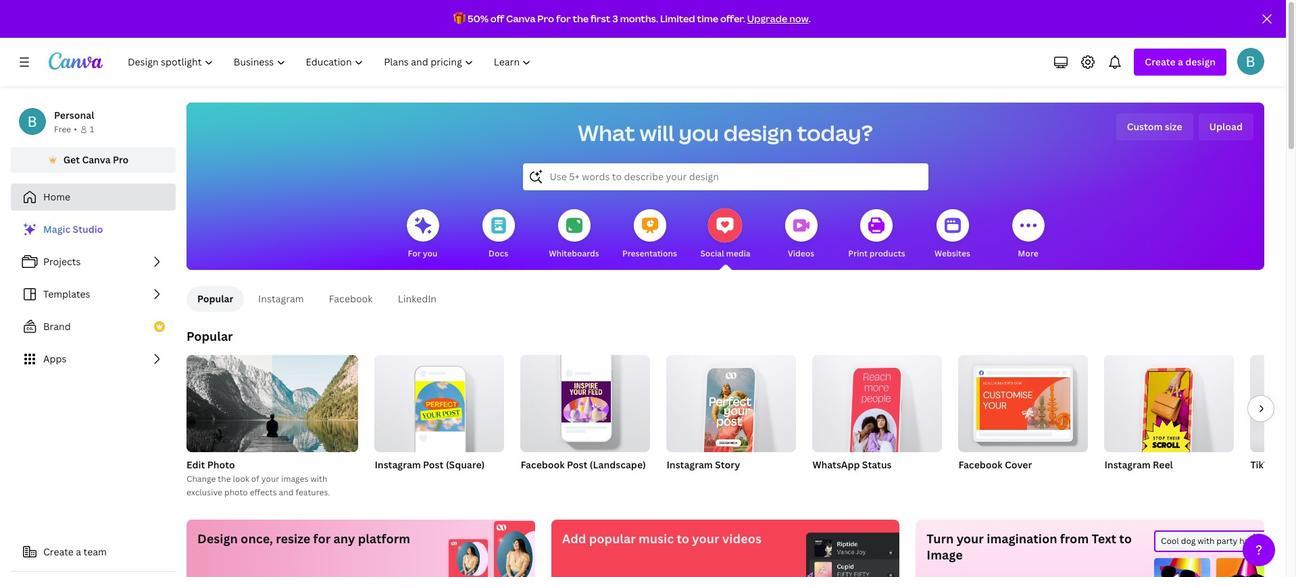Task type: locate. For each thing, give the bounding box(es) containing it.
platform
[[358, 531, 410, 548]]

edit photo group
[[187, 356, 359, 500]]

you right will
[[679, 118, 719, 147]]

0 horizontal spatial design
[[724, 118, 793, 147]]

your inside edit photo change the look of your images with exclusive photo effects and features.
[[261, 474, 279, 485]]

1 horizontal spatial pro
[[538, 12, 554, 25]]

instagram left "(square)"
[[375, 459, 421, 472]]

apps
[[43, 353, 66, 366]]

popular
[[197, 293, 234, 306], [187, 329, 233, 345]]

1 horizontal spatial with
[[1198, 536, 1215, 548]]

instagram reel group
[[1105, 350, 1235, 489]]

upload
[[1210, 120, 1243, 133]]

create for create a team
[[43, 546, 74, 559]]

Search search field
[[550, 164, 901, 190]]

whatsapp
[[813, 459, 860, 472]]

tiktok video group
[[1251, 356, 1297, 489]]

create a design button
[[1135, 49, 1227, 76]]

team
[[84, 546, 107, 559]]

a inside dropdown button
[[1178, 55, 1184, 68]]

the inside edit photo change the look of your images with exclusive photo effects and features.
[[218, 474, 231, 485]]

design once, resize for any platform button
[[187, 521, 535, 578]]

×
[[1273, 477, 1277, 488]]

edit
[[187, 459, 205, 472]]

pro
[[538, 12, 554, 25], [113, 153, 129, 166]]

for
[[556, 12, 571, 25], [313, 531, 331, 548]]

1 vertical spatial a
[[76, 546, 81, 559]]

popular down popular button
[[187, 329, 233, 345]]

your left videos
[[692, 531, 720, 548]]

0 horizontal spatial to
[[677, 531, 690, 548]]

1 vertical spatial pro
[[113, 153, 129, 166]]

1080
[[1251, 477, 1271, 488]]

0 horizontal spatial a
[[76, 546, 81, 559]]

1 horizontal spatial canva
[[506, 12, 536, 25]]

0 vertical spatial with
[[311, 474, 327, 485]]

1 horizontal spatial to
[[1120, 531, 1132, 548]]

1
[[90, 124, 94, 135]]

for left first
[[556, 12, 571, 25]]

0 vertical spatial design
[[1186, 55, 1216, 68]]

your inside add popular music to your videos button
[[692, 531, 720, 548]]

brand link
[[11, 314, 176, 341]]

list containing magic studio
[[11, 216, 176, 373]]

pro up home "link"
[[113, 153, 129, 166]]

presentations button
[[623, 200, 677, 270]]

0 horizontal spatial you
[[423, 248, 438, 260]]

instagram inside group
[[1105, 459, 1151, 472]]

1 horizontal spatial your
[[692, 531, 720, 548]]

1 horizontal spatial design
[[1186, 55, 1216, 68]]

popular left instagram button
[[197, 293, 234, 306]]

to inside button
[[677, 531, 690, 548]]

canva
[[506, 12, 536, 25], [82, 153, 111, 166]]

facebook cover
[[959, 459, 1033, 472]]

1 vertical spatial create
[[43, 546, 74, 559]]

popular inside button
[[197, 293, 234, 306]]

a left team
[[76, 546, 81, 559]]

party
[[1217, 536, 1238, 548]]

canva inside button
[[82, 153, 111, 166]]

with
[[311, 474, 327, 485], [1198, 536, 1215, 548]]

upgrade now button
[[747, 12, 809, 25]]

whatsapp status group
[[813, 350, 943, 489]]

and
[[279, 487, 294, 499]]

🎁
[[454, 12, 466, 25]]

today?
[[797, 118, 873, 147]]

products
[[870, 248, 906, 260]]

0 vertical spatial for
[[556, 12, 571, 25]]

facebook cover group
[[959, 350, 1089, 489]]

2 to from the left
[[1120, 531, 1132, 548]]

0 horizontal spatial facebook
[[329, 293, 373, 306]]

0 vertical spatial popular
[[197, 293, 234, 306]]

design
[[1186, 55, 1216, 68], [724, 118, 793, 147]]

turn your imagination from text to image
[[927, 531, 1132, 564]]

0 horizontal spatial create
[[43, 546, 74, 559]]

tiktok vid 1080 × 1920
[[1251, 459, 1297, 488]]

your right turn
[[957, 531, 984, 548]]

design left brad klo icon
[[1186, 55, 1216, 68]]

you right for at left top
[[423, 248, 438, 260]]

websites
[[935, 248, 971, 260]]

facebook
[[329, 293, 373, 306], [521, 459, 565, 472], [959, 459, 1003, 472]]

images
[[281, 474, 309, 485]]

photo
[[224, 487, 248, 499]]

0 vertical spatial the
[[573, 12, 589, 25]]

facebook for facebook post (landscape)
[[521, 459, 565, 472]]

with right dog
[[1198, 536, 1215, 548]]

1 horizontal spatial create
[[1145, 55, 1176, 68]]

create inside create a design dropdown button
[[1145, 55, 1176, 68]]

hat
[[1240, 536, 1253, 548]]

1 post from the left
[[423, 459, 444, 472]]

create inside create a team button
[[43, 546, 74, 559]]

to right text
[[1120, 531, 1132, 548]]

0 horizontal spatial for
[[313, 531, 331, 548]]

magic studio
[[43, 223, 103, 236]]

with up "features." on the bottom left
[[311, 474, 327, 485]]

0 horizontal spatial your
[[261, 474, 279, 485]]

resize
[[276, 531, 310, 548]]

create up the custom size
[[1145, 55, 1176, 68]]

a inside button
[[76, 546, 81, 559]]

0 horizontal spatial post
[[423, 459, 444, 472]]

a
[[1178, 55, 1184, 68], [76, 546, 81, 559]]

instagram post (square) group
[[375, 350, 505, 489]]

your right of
[[261, 474, 279, 485]]

1 vertical spatial the
[[218, 474, 231, 485]]

for left "any"
[[313, 531, 331, 548]]

cool dog with party hat
[[1161, 536, 1253, 548]]

1 vertical spatial with
[[1198, 536, 1215, 548]]

1 vertical spatial for
[[313, 531, 331, 548]]

imagination
[[987, 531, 1058, 548]]

1 to from the left
[[677, 531, 690, 548]]

instagram story
[[667, 459, 740, 472]]

1 horizontal spatial you
[[679, 118, 719, 147]]

instagram left story
[[667, 459, 713, 472]]

pro right off on the top of page
[[538, 12, 554, 25]]

post left (landscape)
[[567, 459, 588, 472]]

group for facebook cover
[[959, 350, 1089, 453]]

pro inside button
[[113, 153, 129, 166]]

a for design
[[1178, 55, 1184, 68]]

home
[[43, 191, 70, 203]]

1 horizontal spatial a
[[1178, 55, 1184, 68]]

.
[[809, 12, 811, 25]]

instagram left reel in the bottom right of the page
[[1105, 459, 1151, 472]]

list
[[11, 216, 176, 373]]

brad klo image
[[1238, 48, 1265, 75]]

0 vertical spatial a
[[1178, 55, 1184, 68]]

None search field
[[523, 164, 928, 191]]

the left first
[[573, 12, 589, 25]]

facebook for facebook cover
[[959, 459, 1003, 472]]

time
[[697, 12, 719, 25]]

0 horizontal spatial the
[[218, 474, 231, 485]]

photo
[[207, 459, 235, 472]]

docs
[[489, 248, 508, 260]]

the down photo
[[218, 474, 231, 485]]

create left team
[[43, 546, 74, 559]]

print
[[849, 248, 868, 260]]

2 horizontal spatial your
[[957, 531, 984, 548]]

canva right get
[[82, 153, 111, 166]]

instagram right popular button
[[258, 293, 304, 306]]

0 horizontal spatial pro
[[113, 153, 129, 166]]

post left "(square)"
[[423, 459, 444, 472]]

reel
[[1153, 459, 1173, 472]]

1 horizontal spatial facebook
[[521, 459, 565, 472]]

1 horizontal spatial for
[[556, 12, 571, 25]]

2 post from the left
[[567, 459, 588, 472]]

1 vertical spatial you
[[423, 248, 438, 260]]

🎁 50% off canva pro for the first 3 months. limited time offer. upgrade now .
[[454, 12, 811, 25]]

0 vertical spatial pro
[[538, 12, 554, 25]]

create a team button
[[11, 539, 176, 566]]

2 horizontal spatial facebook
[[959, 459, 1003, 472]]

custom size button
[[1117, 114, 1194, 141]]

design inside dropdown button
[[1186, 55, 1216, 68]]

facebook inside button
[[329, 293, 373, 306]]

facebook button
[[318, 287, 384, 312]]

group for facebook post (landscape)
[[521, 350, 651, 453]]

a up size
[[1178, 55, 1184, 68]]

0 horizontal spatial canva
[[82, 153, 111, 166]]

home link
[[11, 184, 176, 211]]

instagram inside button
[[258, 293, 304, 306]]

what
[[578, 118, 635, 147]]

design up 'search' 'search box'
[[724, 118, 793, 147]]

create a design
[[1145, 55, 1216, 68]]

from
[[1060, 531, 1089, 548]]

0 vertical spatial create
[[1145, 55, 1176, 68]]

linkedin
[[398, 293, 437, 306]]

group
[[375, 350, 505, 453], [521, 350, 651, 453], [667, 350, 797, 461], [813, 350, 943, 461], [959, 350, 1089, 453], [1105, 350, 1235, 461], [1251, 356, 1297, 453]]

projects
[[43, 256, 81, 268]]

social media button
[[701, 200, 751, 270]]

1 horizontal spatial post
[[567, 459, 588, 472]]

canva right off on the top of page
[[506, 12, 536, 25]]

1 vertical spatial canva
[[82, 153, 111, 166]]

videos button
[[785, 200, 818, 270]]

instagram for instagram story
[[667, 459, 713, 472]]

to right music
[[677, 531, 690, 548]]

0 horizontal spatial with
[[311, 474, 327, 485]]

0 vertical spatial you
[[679, 118, 719, 147]]

popular button
[[187, 287, 244, 312]]



Task type: vqa. For each thing, say whether or not it's contained in the screenshot.
Dog on the right bottom
yes



Task type: describe. For each thing, give the bounding box(es) containing it.
personal
[[54, 109, 94, 122]]

templates link
[[11, 281, 176, 308]]

group for instagram reel
[[1105, 350, 1235, 461]]

for you button
[[407, 200, 439, 270]]

you inside button
[[423, 248, 438, 260]]

to inside turn your imagination from text to image
[[1120, 531, 1132, 548]]

linkedin button
[[387, 287, 448, 312]]

for you
[[408, 248, 438, 260]]

whiteboards
[[549, 248, 599, 260]]

(landscape)
[[590, 459, 646, 472]]

create a team
[[43, 546, 107, 559]]

offer.
[[721, 12, 746, 25]]

1 horizontal spatial the
[[573, 12, 589, 25]]

change
[[187, 474, 216, 485]]

size
[[1165, 120, 1183, 133]]

facebook for facebook
[[329, 293, 373, 306]]

of
[[251, 474, 259, 485]]

once,
[[241, 531, 273, 548]]

post for facebook
[[567, 459, 588, 472]]

features.
[[296, 487, 330, 499]]

status
[[862, 459, 892, 472]]

get canva pro
[[63, 153, 129, 166]]

group for whatsapp status
[[813, 350, 943, 461]]

get
[[63, 153, 80, 166]]

cover
[[1005, 459, 1033, 472]]

look
[[233, 474, 249, 485]]

with inside edit photo change the look of your images with exclusive photo effects and features.
[[311, 474, 327, 485]]

free •
[[54, 124, 77, 135]]

tiktok
[[1251, 459, 1280, 472]]

50%
[[468, 12, 489, 25]]

group for instagram story
[[667, 350, 797, 461]]

for inside button
[[313, 531, 331, 548]]

vid
[[1282, 459, 1297, 472]]

apps link
[[11, 346, 176, 373]]

turn
[[927, 531, 954, 548]]

image
[[927, 548, 963, 564]]

dog
[[1181, 536, 1196, 548]]

group for instagram post (square)
[[375, 350, 505, 453]]

print products button
[[849, 200, 906, 270]]

3
[[613, 12, 618, 25]]

effects
[[250, 487, 277, 499]]

exclusive
[[187, 487, 222, 499]]

for
[[408, 248, 421, 260]]

templates
[[43, 288, 90, 301]]

presentations
[[623, 248, 677, 260]]

•
[[74, 124, 77, 135]]

magic
[[43, 223, 71, 236]]

0 vertical spatial canva
[[506, 12, 536, 25]]

custom size
[[1127, 120, 1183, 133]]

social media
[[701, 248, 751, 260]]

post for instagram
[[423, 459, 444, 472]]

projects link
[[11, 249, 176, 276]]

websites button
[[935, 200, 971, 270]]

edit photo change the look of your images with exclusive photo effects and features.
[[187, 459, 330, 499]]

first
[[591, 12, 611, 25]]

instagram for instagram reel
[[1105, 459, 1151, 472]]

upgrade
[[747, 12, 788, 25]]

popular
[[589, 531, 636, 548]]

will
[[640, 118, 675, 147]]

media
[[726, 248, 751, 260]]

whatsapp status
[[813, 459, 892, 472]]

1 vertical spatial design
[[724, 118, 793, 147]]

get canva pro button
[[11, 147, 176, 173]]

add
[[562, 531, 586, 548]]

custom
[[1127, 120, 1163, 133]]

(square)
[[446, 459, 485, 472]]

any
[[334, 531, 355, 548]]

1080 × 1920 button
[[1251, 476, 1297, 489]]

1 vertical spatial popular
[[187, 329, 233, 345]]

instagram button
[[247, 287, 315, 312]]

print products
[[849, 248, 906, 260]]

months.
[[620, 12, 659, 25]]

limited
[[660, 12, 695, 25]]

more
[[1018, 248, 1039, 260]]

add popular music to your videos
[[562, 531, 762, 548]]

a for team
[[76, 546, 81, 559]]

off
[[491, 12, 504, 25]]

create for create a design
[[1145, 55, 1176, 68]]

facebook post (landscape) group
[[521, 350, 651, 489]]

studio
[[73, 223, 103, 236]]

instagram story group
[[667, 350, 797, 489]]

videos
[[788, 248, 815, 260]]

free
[[54, 124, 71, 135]]

design
[[197, 531, 238, 548]]

instagram for instagram
[[258, 293, 304, 306]]

brand
[[43, 320, 71, 333]]

top level navigation element
[[119, 49, 543, 76]]

add popular music to your videos button
[[551, 521, 900, 578]]

instagram for instagram post (square)
[[375, 459, 421, 472]]

docs button
[[482, 200, 515, 270]]

social
[[701, 248, 724, 260]]

instagram reel
[[1105, 459, 1173, 472]]

your inside turn your imagination from text to image
[[957, 531, 984, 548]]

now
[[790, 12, 809, 25]]



